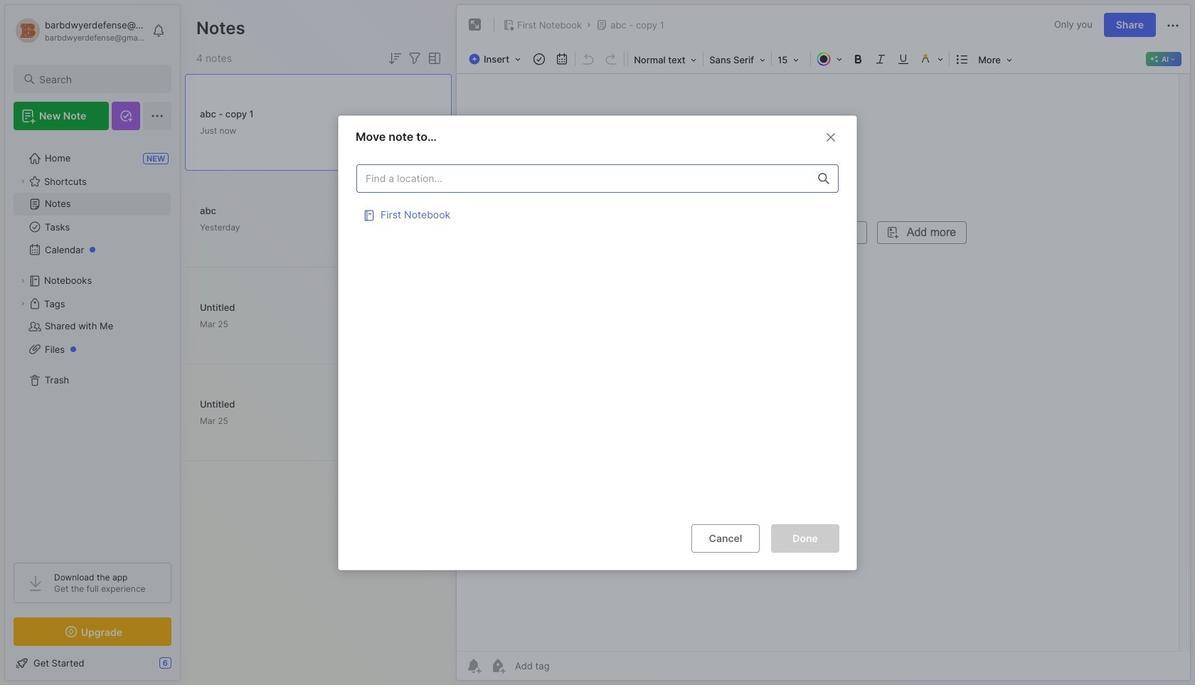 Task type: vqa. For each thing, say whether or not it's contained in the screenshot.
More actions field
no



Task type: locate. For each thing, give the bounding box(es) containing it.
tree
[[5, 139, 180, 550]]

bold image
[[848, 49, 868, 69]]

font color image
[[813, 49, 847, 69]]

highlight image
[[915, 49, 948, 69]]

cell
[[356, 199, 839, 228]]

expand tags image
[[18, 300, 27, 308]]

font size image
[[774, 50, 809, 68]]

add tag image
[[490, 657, 507, 675]]

heading level image
[[630, 50, 702, 68]]

bulleted list image
[[953, 49, 973, 69]]

None search field
[[39, 70, 159, 88]]

main element
[[0, 0, 185, 685]]

Search text field
[[39, 73, 159, 86]]

close image
[[823, 128, 840, 145]]

italic image
[[871, 49, 891, 69]]

tree inside main element
[[5, 139, 180, 550]]

more image
[[974, 50, 1017, 68]]



Task type: describe. For each thing, give the bounding box(es) containing it.
add a reminder image
[[465, 657, 482, 675]]

task image
[[529, 49, 549, 69]]

cell inside find a location field
[[356, 199, 839, 228]]

calendar event image
[[552, 49, 572, 69]]

none search field inside main element
[[39, 70, 159, 88]]

Find a location… text field
[[357, 166, 810, 190]]

note window element
[[456, 4, 1191, 681]]

expand note image
[[467, 16, 484, 33]]

underline image
[[894, 49, 914, 69]]

insert image
[[465, 50, 528, 68]]

Note Editor text field
[[457, 73, 1190, 651]]

Find a location field
[[349, 157, 846, 512]]

font family image
[[705, 50, 770, 68]]

expand notebooks image
[[18, 277, 27, 285]]



